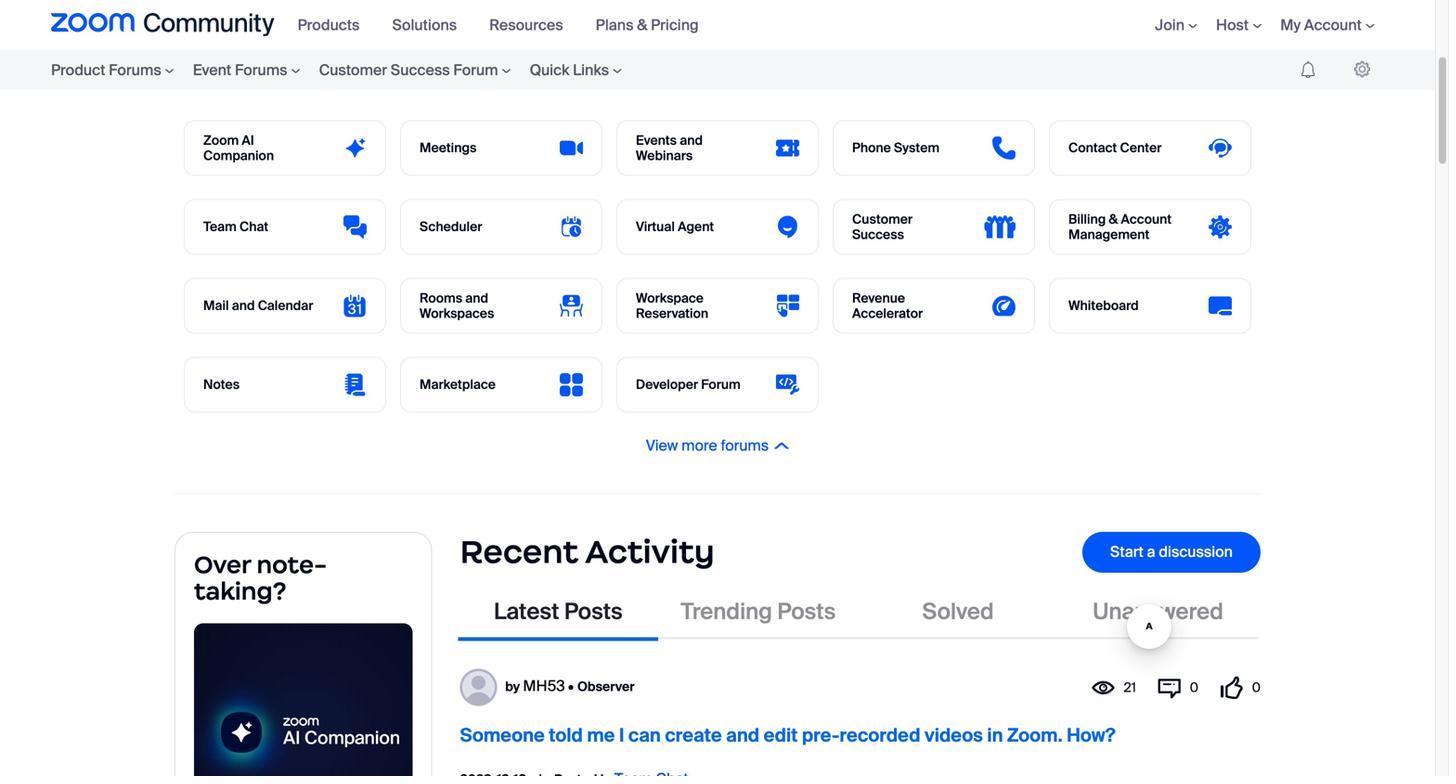 Task type: vqa. For each thing, say whether or not it's contained in the screenshot.
and related to Workspaces
yes



Task type: describe. For each thing, give the bounding box(es) containing it.
billing
[[1068, 211, 1106, 228]]

taking?
[[194, 576, 286, 606]]

by mh53 • observer
[[505, 676, 635, 696]]

team chat link
[[185, 200, 385, 254]]

accelerator
[[852, 305, 923, 322]]

scheduler
[[420, 218, 482, 235]]

mh53 link
[[523, 676, 565, 696]]

product forums link
[[51, 50, 184, 90]]

profile.
[[411, 31, 458, 50]]

plans & pricing link
[[596, 15, 713, 35]]

customer success forum link
[[310, 50, 520, 90]]

i
[[619, 724, 624, 747]]

workspace reservation link
[[617, 279, 818, 333]]

developer forum link
[[617, 358, 818, 412]]

reservation
[[636, 305, 708, 322]]

solved
[[922, 597, 994, 626]]

marketplace
[[420, 376, 496, 393]]

told
[[549, 724, 583, 747]]

management
[[1068, 226, 1149, 243]]

forum inside customer success forum link
[[453, 60, 498, 80]]

events and webinars link
[[617, 121, 818, 175]]

revenue accelerator
[[852, 289, 923, 322]]

create
[[665, 724, 722, 747]]

start
[[1110, 542, 1143, 562]]

virtual agent
[[636, 218, 714, 235]]

my account
[[1280, 15, 1362, 35]]

products link
[[298, 15, 374, 35]]

plans & pricing
[[596, 15, 699, 35]]

over
[[194, 549, 251, 580]]

whiteboard link
[[1050, 279, 1250, 333]]

thank you for completing your profile. your username is: terryturtle85 .
[[203, 31, 680, 50]]

activity
[[585, 532, 715, 572]]

and left edit
[[726, 724, 759, 747]]

customer success forum
[[319, 60, 498, 80]]

meetings link
[[401, 121, 602, 175]]

start a discussion link
[[1082, 532, 1261, 573]]

more
[[681, 436, 717, 455]]

revenue
[[852, 289, 905, 307]]

virtual
[[636, 218, 675, 235]]

ai
[[242, 132, 254, 149]]

companion
[[203, 147, 274, 164]]

view
[[646, 436, 678, 455]]

username
[[495, 31, 564, 50]]

forums
[[721, 436, 769, 455]]

zoom
[[203, 132, 239, 149]]

meetings
[[420, 139, 477, 157]]

resources link
[[489, 15, 577, 35]]

me
[[587, 724, 615, 747]]

posts for latest posts
[[564, 597, 623, 626]]

is:
[[568, 31, 583, 50]]

someone told me i can create and edit pre-recorded videos in zoom. how?
[[460, 724, 1115, 747]]

menu bar containing product forums
[[14, 50, 668, 90]]

mail and calendar
[[203, 297, 313, 314]]

view more forums button
[[640, 436, 795, 456]]

posts for trending posts
[[777, 597, 836, 626]]

discussion
[[1159, 542, 1233, 562]]

edit
[[764, 724, 798, 747]]

and for workspaces
[[465, 289, 488, 307]]

phone
[[852, 139, 891, 157]]

marketplace link
[[401, 358, 602, 412]]

agent
[[678, 218, 714, 235]]

recent activity
[[460, 532, 715, 572]]

pre-
[[802, 724, 840, 747]]

product
[[51, 60, 105, 80]]

mail
[[203, 297, 229, 314]]

zoom.
[[1007, 724, 1063, 747]]

trending posts
[[681, 597, 836, 626]]

webinars
[[636, 147, 693, 164]]

calendar
[[258, 297, 313, 314]]

pricing
[[651, 15, 699, 35]]

forum inside 'developer forum' link
[[701, 376, 741, 393]]

system
[[894, 139, 939, 157]]

billing & account management
[[1068, 211, 1172, 243]]

by
[[505, 678, 520, 695]]

rooms and workspaces link
[[401, 279, 602, 333]]

notes link
[[185, 358, 385, 412]]

and for webinars
[[680, 132, 703, 149]]

you
[[248, 31, 272, 50]]

forums for event forums
[[235, 60, 287, 80]]

contact center link
[[1050, 121, 1250, 175]]

a
[[1147, 542, 1155, 562]]



Task type: locate. For each thing, give the bounding box(es) containing it.
start a discussion
[[1110, 542, 1233, 562]]

1 vertical spatial success
[[852, 226, 904, 243]]

& right "billing"
[[1109, 211, 1118, 228]]

your
[[378, 31, 408, 50]]

center
[[1120, 139, 1162, 157]]

posts down 'recent activity'
[[564, 597, 623, 626]]

2 posts from the left
[[777, 597, 836, 626]]

and right the mail
[[232, 297, 255, 314]]

posts
[[564, 597, 623, 626], [777, 597, 836, 626]]

menu bar containing products
[[288, 0, 722, 50]]

team chat
[[203, 218, 268, 235]]

1 0 from the left
[[1190, 679, 1198, 696]]

1 forums from the left
[[109, 60, 161, 80]]

observer
[[577, 678, 635, 695]]

developer forum
[[636, 376, 741, 393]]

forum
[[453, 60, 498, 80], [701, 376, 741, 393]]

customer down the completing
[[319, 60, 387, 80]]

customer
[[319, 60, 387, 80], [852, 211, 913, 228]]

forums for product forums
[[109, 60, 161, 80]]

how?
[[1067, 724, 1115, 747]]

revenue accelerator link
[[834, 279, 1034, 333]]

mh53
[[523, 676, 565, 696]]

0 vertical spatial forum
[[453, 60, 498, 80]]

0 horizontal spatial &
[[637, 15, 647, 35]]

success for customer success
[[852, 226, 904, 243]]

product forums
[[51, 60, 161, 80]]

chat
[[240, 218, 268, 235]]

event forums link
[[184, 50, 310, 90]]

0 vertical spatial success
[[391, 60, 450, 80]]

forum down your
[[453, 60, 498, 80]]

recorded
[[840, 724, 920, 747]]

1 vertical spatial forum
[[701, 376, 741, 393]]

menu bar containing join
[[1127, 0, 1384, 50]]

terryturtle85 image
[[1354, 61, 1370, 78]]

0 horizontal spatial posts
[[564, 597, 623, 626]]

and for calendar
[[232, 297, 255, 314]]

contact
[[1068, 139, 1117, 157]]

scheduler link
[[401, 200, 602, 254]]

& for plans
[[637, 15, 647, 35]]

forums down community.title image
[[109, 60, 161, 80]]

0 vertical spatial customer
[[319, 60, 387, 80]]

my account link
[[1280, 15, 1375, 35]]

solutions
[[392, 15, 457, 35]]

forum right developer
[[701, 376, 741, 393]]

0 horizontal spatial 0
[[1190, 679, 1198, 696]]

quick links
[[530, 60, 609, 80]]

account inside billing & account management
[[1121, 211, 1172, 228]]

and
[[680, 132, 703, 149], [465, 289, 488, 307], [232, 297, 255, 314], [726, 724, 759, 747]]

quick
[[530, 60, 569, 80]]

success for customer success forum
[[391, 60, 450, 80]]

thank
[[203, 31, 245, 50]]

host
[[1216, 15, 1249, 35]]

forums down the you
[[235, 60, 287, 80]]

2 forums from the left
[[235, 60, 287, 80]]

solutions link
[[392, 15, 471, 35]]

account right the my
[[1304, 15, 1362, 35]]

resources
[[489, 15, 563, 35]]

whiteboard
[[1068, 297, 1139, 314]]

& right plans
[[637, 15, 647, 35]]

account right "billing"
[[1121, 211, 1172, 228]]

quick links link
[[520, 50, 631, 90]]

success up revenue
[[852, 226, 904, 243]]

join link
[[1155, 15, 1198, 35]]

products
[[298, 15, 360, 35]]

community.title image
[[51, 13, 274, 37]]

posts right trending
[[777, 597, 836, 626]]

1 vertical spatial &
[[1109, 211, 1118, 228]]

account
[[1304, 15, 1362, 35], [1121, 211, 1172, 228]]

2 0 from the left
[[1252, 679, 1261, 696]]

mh53 image
[[460, 669, 497, 706]]

event
[[193, 60, 231, 80]]

virtual agent link
[[617, 200, 818, 254]]

host link
[[1216, 15, 1262, 35]]

1 horizontal spatial account
[[1304, 15, 1362, 35]]

forums
[[109, 60, 161, 80], [235, 60, 287, 80]]

0 vertical spatial &
[[637, 15, 647, 35]]

0 vertical spatial account
[[1304, 15, 1362, 35]]

mail and calendar link
[[185, 279, 385, 333]]

your
[[461, 31, 492, 50]]

links
[[573, 60, 609, 80]]

developer
[[636, 376, 698, 393]]

zoom ai companion
[[203, 132, 274, 164]]

zoom ai companion link
[[185, 121, 385, 175]]

customer for customer success
[[852, 211, 913, 228]]

over note- taking?
[[194, 549, 327, 606]]

1 horizontal spatial success
[[852, 226, 904, 243]]

event forums
[[193, 60, 287, 80]]

rooms
[[420, 289, 462, 307]]

customer success link
[[834, 200, 1034, 254]]

and right rooms
[[465, 289, 488, 307]]

and inside rooms and workspaces
[[465, 289, 488, 307]]

customer inside customer success forum link
[[319, 60, 387, 80]]

customer for customer success forum
[[319, 60, 387, 80]]

customer inside customer success link
[[852, 211, 913, 228]]

note-
[[257, 549, 327, 580]]

1 horizontal spatial &
[[1109, 211, 1118, 228]]

success inside customer success
[[852, 226, 904, 243]]

1 vertical spatial account
[[1121, 211, 1172, 228]]

21
[[1124, 679, 1136, 696]]

trending
[[681, 597, 772, 626]]

&
[[637, 15, 647, 35], [1109, 211, 1118, 228]]

completing
[[297, 31, 375, 50]]

1 horizontal spatial forum
[[701, 376, 741, 393]]

1 horizontal spatial forums
[[235, 60, 287, 80]]

and right events
[[680, 132, 703, 149]]

0 horizontal spatial success
[[391, 60, 450, 80]]

1 horizontal spatial customer
[[852, 211, 913, 228]]

notes
[[203, 376, 240, 393]]

can
[[628, 724, 661, 747]]

and inside events and webinars
[[680, 132, 703, 149]]

0 horizontal spatial forum
[[453, 60, 498, 80]]

.
[[676, 31, 680, 50]]

latest
[[494, 597, 559, 626]]

& for billing
[[1109, 211, 1118, 228]]

1 vertical spatial customer
[[852, 211, 913, 228]]

1 horizontal spatial posts
[[777, 597, 836, 626]]

0 horizontal spatial account
[[1121, 211, 1172, 228]]

& inside billing & account management
[[1109, 211, 1118, 228]]

1 posts from the left
[[564, 597, 623, 626]]

1 horizontal spatial 0
[[1252, 679, 1261, 696]]

someone told me i can create and edit pre-recorded videos in zoom. how? link
[[460, 724, 1115, 747]]

team
[[203, 218, 237, 235]]

join
[[1155, 15, 1185, 35]]

•
[[568, 678, 574, 695]]

menu bar
[[288, 0, 722, 50], [1127, 0, 1384, 50], [14, 50, 668, 90]]

customer success
[[852, 211, 913, 243]]

customer down 'phone'
[[852, 211, 913, 228]]

success
[[391, 60, 450, 80], [852, 226, 904, 243]]

0 horizontal spatial customer
[[319, 60, 387, 80]]

in
[[987, 724, 1003, 747]]

latest posts
[[494, 597, 623, 626]]

0 horizontal spatial forums
[[109, 60, 161, 80]]

events
[[636, 132, 677, 149]]

success down profile.
[[391, 60, 450, 80]]



